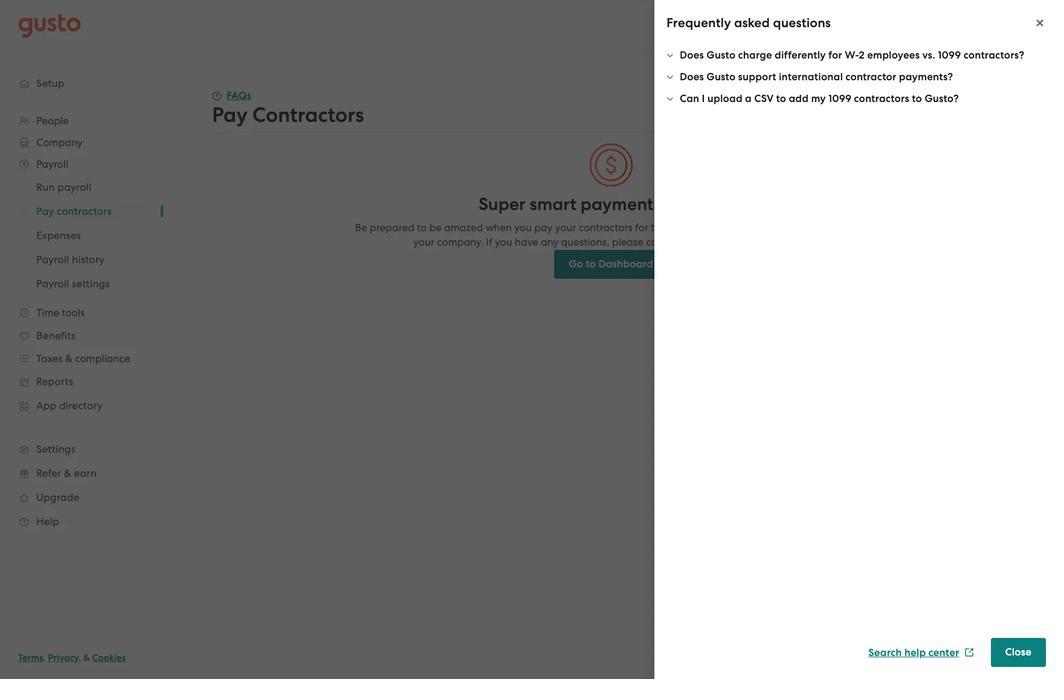 Task type: vqa. For each thing, say whether or not it's contained in the screenshot.
Does for Does Gusto charge differently for W-2 employees vs. 1099 contractors?
yes



Task type: locate. For each thing, give the bounding box(es) containing it.
frequently asked questions
[[667, 15, 831, 31]]

my
[[811, 92, 826, 105]]

1 vertical spatial does
[[680, 71, 704, 83]]

, left &
[[79, 653, 81, 664]]

please up dashboard
[[612, 236, 644, 248]]

here
[[707, 194, 743, 215]]

does up can
[[680, 71, 704, 83]]

0 vertical spatial for
[[829, 49, 842, 62]]

1 vertical spatial you
[[495, 236, 512, 248]]

terms , privacy , & cookies
[[18, 653, 126, 664]]

cookies
[[92, 653, 126, 664]]

1 horizontal spatial ,
[[79, 653, 81, 664]]

a
[[745, 92, 752, 105]]

pay
[[212, 103, 248, 128]]

you up have
[[515, 222, 532, 234]]

to left be
[[417, 222, 427, 234]]

1 does from the top
[[680, 49, 704, 62]]

go
[[569, 258, 583, 271]]

1 vertical spatial 1099
[[829, 92, 852, 105]]

contact
[[646, 236, 682, 248]]

0 horizontal spatial ,
[[43, 653, 46, 664]]

does down frequently
[[680, 49, 704, 62]]

2 gusto from the top
[[707, 71, 736, 83]]

1 horizontal spatial contractors
[[854, 92, 910, 105]]

but
[[716, 222, 732, 234]]

gusto up the upload
[[707, 71, 736, 83]]

account menu element
[[825, 0, 1040, 51]]

for left w-
[[829, 49, 842, 62]]

can
[[680, 92, 699, 105]]

add
[[789, 92, 809, 105]]

1 vertical spatial your
[[414, 236, 435, 248]]

1099 right vs.
[[938, 49, 961, 62]]

for
[[829, 49, 842, 62], [635, 222, 648, 234]]

contractors inside be prepared to be amazed when you pay your contractors for the first time. but first, please finish setting up your company. if you have any questions, please contact us at
[[579, 222, 633, 234]]

gusto
[[707, 49, 736, 62], [707, 71, 736, 83]]

be prepared to be amazed when you pay your contractors for the first time. but first, please finish setting up your company. if you have any questions, please contact us at
[[355, 222, 867, 248]]

0 vertical spatial does
[[680, 49, 704, 62]]

any
[[541, 236, 559, 248]]

0 horizontal spatial your
[[414, 236, 435, 248]]

0 vertical spatial gusto
[[707, 49, 736, 62]]

0 horizontal spatial you
[[495, 236, 512, 248]]

contractors down super smart payments start here
[[579, 222, 633, 234]]

0 horizontal spatial please
[[612, 236, 644, 248]]

your
[[555, 222, 576, 234], [414, 236, 435, 248]]

setting
[[819, 222, 852, 234]]

contractors?
[[964, 49, 1025, 62]]

1099 right my
[[829, 92, 852, 105]]

gusto for support
[[707, 71, 736, 83]]

to down payments?
[[912, 92, 922, 105]]

does gusto support international contractor payments?
[[680, 71, 953, 83]]

does gusto charge differently for w-2 employees vs. 1099 contractors?
[[680, 49, 1025, 62]]

1 gusto from the top
[[707, 49, 736, 62]]

illustration of a coin image
[[588, 143, 634, 188]]

contractors
[[854, 92, 910, 105], [579, 222, 633, 234]]

for inside be prepared to be amazed when you pay your contractors for the first time. but first, please finish setting up your company. if you have any questions, please contact us at
[[635, 222, 648, 234]]

0 vertical spatial contractors
[[854, 92, 910, 105]]

terms link
[[18, 653, 43, 664]]

when
[[486, 222, 512, 234]]

search
[[869, 647, 902, 660]]

your up any
[[555, 222, 576, 234]]

pay contractors
[[212, 103, 364, 128]]

does for does gusto charge differently for w-2 employees vs. 1099 contractors?
[[680, 49, 704, 62]]

1 vertical spatial for
[[635, 222, 648, 234]]

gusto for charge
[[707, 49, 736, 62]]

for left the
[[635, 222, 648, 234]]

pay
[[534, 222, 553, 234]]

1099
[[938, 49, 961, 62], [829, 92, 852, 105]]

please
[[757, 222, 789, 234], [612, 236, 644, 248]]

go to dashboard
[[569, 258, 653, 271]]

international
[[779, 71, 843, 83]]

i
[[702, 92, 705, 105]]

super smart payments start here
[[479, 194, 743, 215]]

does
[[680, 49, 704, 62], [680, 71, 704, 83]]

contractors inside the frequently asked questions 'dialog'
[[854, 92, 910, 105]]

gusto left charge
[[707, 49, 736, 62]]

csv
[[754, 92, 774, 105]]

at
[[698, 236, 708, 248]]

0 horizontal spatial for
[[635, 222, 648, 234]]

0 vertical spatial please
[[757, 222, 789, 234]]

faqs button
[[212, 89, 252, 103]]

for inside the frequently asked questions 'dialog'
[[829, 49, 842, 62]]

1 horizontal spatial for
[[829, 49, 842, 62]]

your down be
[[414, 236, 435, 248]]

1 vertical spatial gusto
[[707, 71, 736, 83]]

,
[[43, 653, 46, 664], [79, 653, 81, 664]]

contractors down contractor
[[854, 92, 910, 105]]

1 vertical spatial contractors
[[579, 222, 633, 234]]

privacy link
[[48, 653, 79, 664]]

0 horizontal spatial 1099
[[829, 92, 852, 105]]

2 does from the top
[[680, 71, 704, 83]]

contractor
[[846, 71, 897, 83]]

1 horizontal spatial you
[[515, 222, 532, 234]]

frequently
[[667, 15, 731, 31]]

cookies button
[[92, 652, 126, 666]]

to
[[776, 92, 786, 105], [912, 92, 922, 105], [417, 222, 427, 234], [586, 258, 596, 271]]

0 vertical spatial 1099
[[938, 49, 961, 62]]

you right if
[[495, 236, 512, 248]]

please right first,
[[757, 222, 789, 234]]

1 horizontal spatial your
[[555, 222, 576, 234]]

help
[[905, 647, 926, 660]]

start
[[665, 194, 703, 215]]

, left privacy link
[[43, 653, 46, 664]]

2 , from the left
[[79, 653, 81, 664]]

0 vertical spatial you
[[515, 222, 532, 234]]

you
[[515, 222, 532, 234], [495, 236, 512, 248]]

0 horizontal spatial contractors
[[579, 222, 633, 234]]

vs.
[[923, 49, 936, 62]]



Task type: describe. For each thing, give the bounding box(es) containing it.
first
[[669, 222, 687, 234]]

smart
[[530, 194, 577, 215]]

home image
[[18, 14, 81, 38]]

go to dashboard link
[[554, 250, 668, 279]]

super
[[479, 194, 526, 215]]

up
[[854, 222, 867, 234]]

support
[[738, 71, 777, 83]]

frequently asked questions dialog
[[655, 0, 1058, 680]]

questions
[[773, 15, 831, 31]]

1 horizontal spatial 1099
[[938, 49, 961, 62]]

to right go on the top right of page
[[586, 258, 596, 271]]

amazed
[[444, 222, 483, 234]]

1 horizontal spatial please
[[757, 222, 789, 234]]

to inside be prepared to be amazed when you pay your contractors for the first time. but first, please finish setting up your company. if you have any questions, please contact us at
[[417, 222, 427, 234]]

us
[[685, 236, 695, 248]]

gusto?
[[925, 92, 959, 105]]

upload
[[708, 92, 743, 105]]

center
[[929, 647, 960, 660]]

payments?
[[899, 71, 953, 83]]

finish
[[792, 222, 817, 234]]

search help center
[[869, 647, 960, 660]]

close button
[[991, 639, 1046, 668]]

first,
[[734, 222, 755, 234]]

1 vertical spatial please
[[612, 236, 644, 248]]

search help center link
[[869, 647, 974, 660]]

time.
[[689, 222, 713, 234]]

terms
[[18, 653, 43, 664]]

contractors for to
[[854, 92, 910, 105]]

payments
[[581, 194, 661, 215]]

0 vertical spatial your
[[555, 222, 576, 234]]

faqs
[[227, 89, 252, 102]]

have
[[515, 236, 538, 248]]

2
[[859, 49, 865, 62]]

can i upload a csv to add my 1099 contractors to gusto?
[[680, 92, 959, 105]]

dashboard
[[599, 258, 653, 271]]

questions,
[[561, 236, 610, 248]]

prepared
[[370, 222, 415, 234]]

contractors
[[252, 103, 364, 128]]

&
[[83, 653, 90, 664]]

if
[[486, 236, 492, 248]]

charge
[[738, 49, 772, 62]]

differently
[[775, 49, 826, 62]]

1 , from the left
[[43, 653, 46, 664]]

company.
[[437, 236, 484, 248]]

employees
[[867, 49, 920, 62]]

to right csv
[[776, 92, 786, 105]]

be
[[429, 222, 442, 234]]

close
[[1005, 647, 1032, 659]]

w-
[[845, 49, 859, 62]]

contractors for for
[[579, 222, 633, 234]]

asked
[[734, 15, 770, 31]]

does for does gusto support international contractor payments?
[[680, 71, 704, 83]]

be
[[355, 222, 367, 234]]

the
[[651, 222, 667, 234]]

privacy
[[48, 653, 79, 664]]



